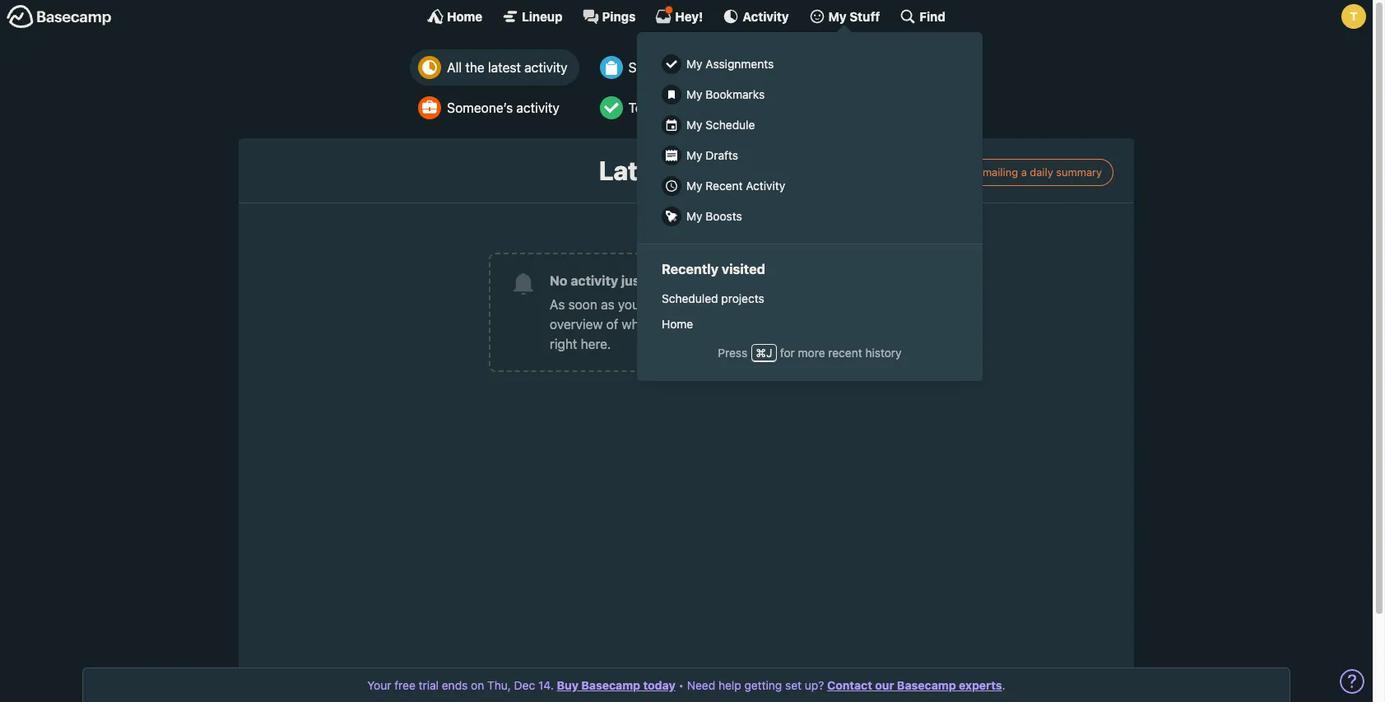 Task type: locate. For each thing, give the bounding box(es) containing it.
0 horizontal spatial someone's
[[447, 100, 513, 115]]

someone's down "all the latest activity" link
[[447, 100, 513, 115]]

the
[[466, 60, 485, 75], [666, 298, 686, 312]]

emailing a daily summary button
[[952, 159, 1114, 186]]

home down scheduled
[[662, 317, 694, 331]]

1 horizontal spatial the
[[666, 298, 686, 312]]

my bookmarks link
[[654, 79, 967, 110]]

1 horizontal spatial get
[[807, 298, 827, 312]]

as
[[550, 298, 565, 312]]

right
[[550, 337, 578, 352]]

1 vertical spatial home
[[662, 317, 694, 331]]

buy basecamp today link
[[557, 678, 676, 692]]

my down someone's assignments link
[[687, 87, 703, 101]]

get left the "an"
[[807, 298, 827, 312]]

as soon as you get the ball rolling, you can get an overview of what's happening across basecamp right here.
[[550, 298, 845, 352]]

bookmarks
[[706, 87, 765, 101]]

1 vertical spatial activity
[[517, 100, 560, 115]]

rolling,
[[714, 298, 754, 312]]

my bookmarks
[[687, 87, 765, 101]]

stuff
[[850, 9, 881, 23]]

1 get from the left
[[643, 298, 663, 312]]

my boosts
[[687, 209, 742, 223]]

person report image
[[418, 96, 442, 119]]

help
[[719, 678, 742, 692]]

0 vertical spatial the
[[466, 60, 485, 75]]

home
[[447, 9, 483, 23], [662, 317, 694, 331]]

activity report image
[[418, 56, 442, 79]]

my down added
[[687, 118, 703, 132]]

summary
[[1057, 165, 1103, 178]]

someone's activity
[[447, 100, 560, 115]]

completed
[[728, 100, 792, 115]]

basecamp inside as soon as you get the ball rolling, you can get an overview of what's happening across basecamp right here.
[[774, 317, 836, 332]]

home up the all
[[447, 9, 483, 23]]

happening
[[665, 317, 728, 332]]

my left boosts on the right of page
[[687, 209, 703, 223]]

your free trial ends on thu, dec 14. buy basecamp today • need help getting set up? contact our basecamp experts .
[[367, 678, 1006, 692]]

an
[[830, 298, 845, 312]]

dec
[[514, 678, 535, 692]]

dos
[[649, 100, 671, 115]]

2 you from the left
[[757, 298, 779, 312]]

activity inside my stuff element
[[746, 179, 786, 193]]

someone's up dos
[[629, 60, 695, 75]]

home link up the all
[[427, 8, 483, 25]]

my left stuff
[[829, 9, 847, 23]]

my for my drafts
[[687, 148, 703, 162]]

my left the drafts
[[687, 148, 703, 162]]

what's
[[622, 317, 661, 332]]

1 vertical spatial the
[[666, 298, 686, 312]]

14.
[[539, 678, 554, 692]]

to-dos added & completed
[[629, 100, 792, 115]]

⌘
[[756, 346, 767, 360]]

reports image
[[824, 56, 847, 79]]

drafts
[[706, 148, 739, 162]]

someone's
[[629, 60, 695, 75], [447, 100, 513, 115]]

my up my bookmarks
[[687, 57, 703, 71]]

0 vertical spatial home link
[[427, 8, 483, 25]]

my for my boosts
[[687, 209, 703, 223]]

my inside popup button
[[829, 9, 847, 23]]

yet
[[649, 274, 669, 289]]

switch accounts image
[[7, 4, 112, 30]]

1 horizontal spatial you
[[757, 298, 779, 312]]

activity right latest
[[525, 60, 568, 75]]

recently
[[662, 261, 719, 277]]

activity
[[743, 9, 789, 23], [681, 155, 774, 186], [746, 179, 786, 193]]

trial
[[419, 678, 439, 692]]

assignments
[[698, 60, 773, 75]]

the inside as soon as you get the ball rolling, you can get an overview of what's happening across basecamp right here.
[[666, 298, 686, 312]]

home link up more
[[654, 311, 967, 337]]

a
[[1022, 165, 1027, 178]]

activity
[[525, 60, 568, 75], [517, 100, 560, 115], [571, 274, 618, 289]]

1 horizontal spatial basecamp
[[774, 317, 836, 332]]

activity up "soon" at the left
[[571, 274, 618, 289]]

1 horizontal spatial someone's
[[629, 60, 695, 75]]

basecamp down can
[[774, 317, 836, 332]]

the left 'ball'
[[666, 298, 686, 312]]

contact
[[828, 678, 873, 692]]

schedule
[[706, 118, 755, 132]]

you right as
[[618, 298, 640, 312]]

basecamp right our
[[897, 678, 957, 692]]

1 horizontal spatial home
[[662, 317, 694, 331]]

contact our basecamp experts link
[[828, 678, 1003, 692]]

1 vertical spatial someone's
[[447, 100, 513, 115]]

2 vertical spatial activity
[[571, 274, 618, 289]]

you
[[618, 298, 640, 312], [757, 298, 779, 312]]

activity down all the latest activity
[[517, 100, 560, 115]]

⌘ j for more recent history
[[756, 346, 902, 360]]

someone's assignments link
[[592, 49, 804, 86]]

on
[[471, 678, 484, 692]]

more
[[798, 346, 826, 360]]

0 vertical spatial someone's
[[629, 60, 695, 75]]

todo image
[[600, 96, 623, 119]]

our
[[876, 678, 895, 692]]

recently visited pages element
[[654, 286, 967, 337]]

as
[[601, 298, 615, 312]]

my assignments
[[687, 57, 774, 71]]

my schedule link
[[654, 110, 967, 140]]

2 get from the left
[[807, 298, 827, 312]]

0 horizontal spatial home link
[[427, 8, 483, 25]]

0 horizontal spatial home
[[447, 9, 483, 23]]

for
[[781, 346, 795, 360]]

hey! button
[[656, 6, 703, 25]]

tara image
[[1342, 4, 1367, 29]]

home inside "recently visited pages" element
[[662, 317, 694, 331]]

schedule image
[[824, 96, 847, 119]]

.
[[1003, 678, 1006, 692]]

0 horizontal spatial get
[[643, 298, 663, 312]]

latest activity
[[599, 155, 774, 186]]

1 horizontal spatial home link
[[654, 311, 967, 337]]

free
[[395, 678, 416, 692]]

someone's inside someone's assignments link
[[629, 60, 695, 75]]

my boosts link
[[654, 201, 967, 231]]

my left "recent"
[[687, 179, 703, 193]]

recently visited
[[662, 261, 766, 277]]

your
[[367, 678, 392, 692]]

basecamp right buy
[[582, 678, 641, 692]]

the right the all
[[466, 60, 485, 75]]

0 horizontal spatial you
[[618, 298, 640, 312]]

my for my recent activity
[[687, 179, 703, 193]]

hey!
[[676, 9, 703, 23]]

my for my assignments
[[687, 57, 703, 71]]

my for my stuff
[[829, 9, 847, 23]]

you left can
[[757, 298, 779, 312]]

home link
[[427, 8, 483, 25], [654, 311, 967, 337]]

latest
[[488, 60, 521, 75]]

someone's inside someone's activity link
[[447, 100, 513, 115]]

get up the what's at the top left
[[643, 298, 663, 312]]

added
[[675, 100, 712, 115]]

scheduled projects
[[662, 292, 765, 306]]



Task type: vqa. For each thing, say whether or not it's contained in the screenshot.
The Scheduled Projects link
yes



Task type: describe. For each thing, give the bounding box(es) containing it.
someone's activity link
[[410, 90, 580, 126]]

lineup link
[[502, 8, 563, 25]]

all the latest activity
[[447, 60, 568, 75]]

find button
[[900, 8, 946, 25]]

0 horizontal spatial the
[[466, 60, 485, 75]]

someone's for someone's activity
[[447, 100, 513, 115]]

here.
[[581, 337, 611, 352]]

no activity just yet
[[550, 274, 669, 289]]

up?
[[805, 678, 824, 692]]

my for my schedule
[[687, 118, 703, 132]]

my drafts link
[[654, 140, 967, 170]]

pings
[[602, 9, 636, 23]]

of
[[607, 317, 619, 332]]

activity for someone's activity
[[517, 100, 560, 115]]

someone's assignments
[[629, 60, 773, 75]]

my stuff button
[[809, 8, 881, 25]]

0 vertical spatial home
[[447, 9, 483, 23]]

assignments
[[706, 57, 774, 71]]

1 you from the left
[[618, 298, 640, 312]]

emailing
[[977, 165, 1019, 178]]

scheduled
[[662, 292, 718, 306]]

to-dos added & completed link
[[592, 90, 804, 126]]

buy
[[557, 678, 579, 692]]

can
[[782, 298, 804, 312]]

overview
[[550, 317, 603, 332]]

need
[[687, 678, 716, 692]]

projects
[[722, 292, 765, 306]]

latest
[[599, 155, 676, 186]]

ends
[[442, 678, 468, 692]]

just
[[622, 274, 645, 289]]

main element
[[0, 0, 1373, 381]]

assignment image
[[600, 56, 623, 79]]

my assignments link
[[654, 49, 967, 79]]

emailing a daily summary
[[977, 165, 1103, 178]]

my drafts
[[687, 148, 739, 162]]

&
[[716, 100, 725, 115]]

my recent activity
[[687, 179, 786, 193]]

2 horizontal spatial basecamp
[[897, 678, 957, 692]]

daily
[[1030, 165, 1054, 178]]

my schedule
[[687, 118, 755, 132]]

my stuff
[[829, 9, 881, 23]]

getting
[[745, 678, 782, 692]]

j
[[767, 346, 773, 360]]

to-
[[629, 100, 649, 115]]

history
[[866, 346, 902, 360]]

activity link
[[723, 8, 789, 25]]

my for my bookmarks
[[687, 87, 703, 101]]

experts
[[959, 678, 1003, 692]]

someone's for someone's assignments
[[629, 60, 695, 75]]

find
[[920, 9, 946, 23]]

•
[[679, 678, 684, 692]]

no
[[550, 274, 568, 289]]

ball
[[689, 298, 710, 312]]

0 vertical spatial activity
[[525, 60, 568, 75]]

my recent activity link
[[654, 170, 967, 201]]

all the latest activity link
[[410, 49, 580, 86]]

lineup
[[522, 9, 563, 23]]

pings button
[[583, 8, 636, 25]]

visited
[[722, 261, 766, 277]]

1 vertical spatial home link
[[654, 311, 967, 337]]

0 horizontal spatial basecamp
[[582, 678, 641, 692]]

scheduled projects link
[[654, 286, 967, 311]]

press
[[718, 346, 748, 360]]

thu,
[[487, 678, 511, 692]]

recent
[[706, 179, 743, 193]]

recent
[[829, 346, 863, 360]]

across
[[731, 317, 771, 332]]

my stuff element
[[654, 49, 967, 231]]

set
[[786, 678, 802, 692]]

activity for no activity just yet
[[571, 274, 618, 289]]

all
[[447, 60, 462, 75]]

today
[[644, 678, 676, 692]]

soon
[[569, 298, 598, 312]]



